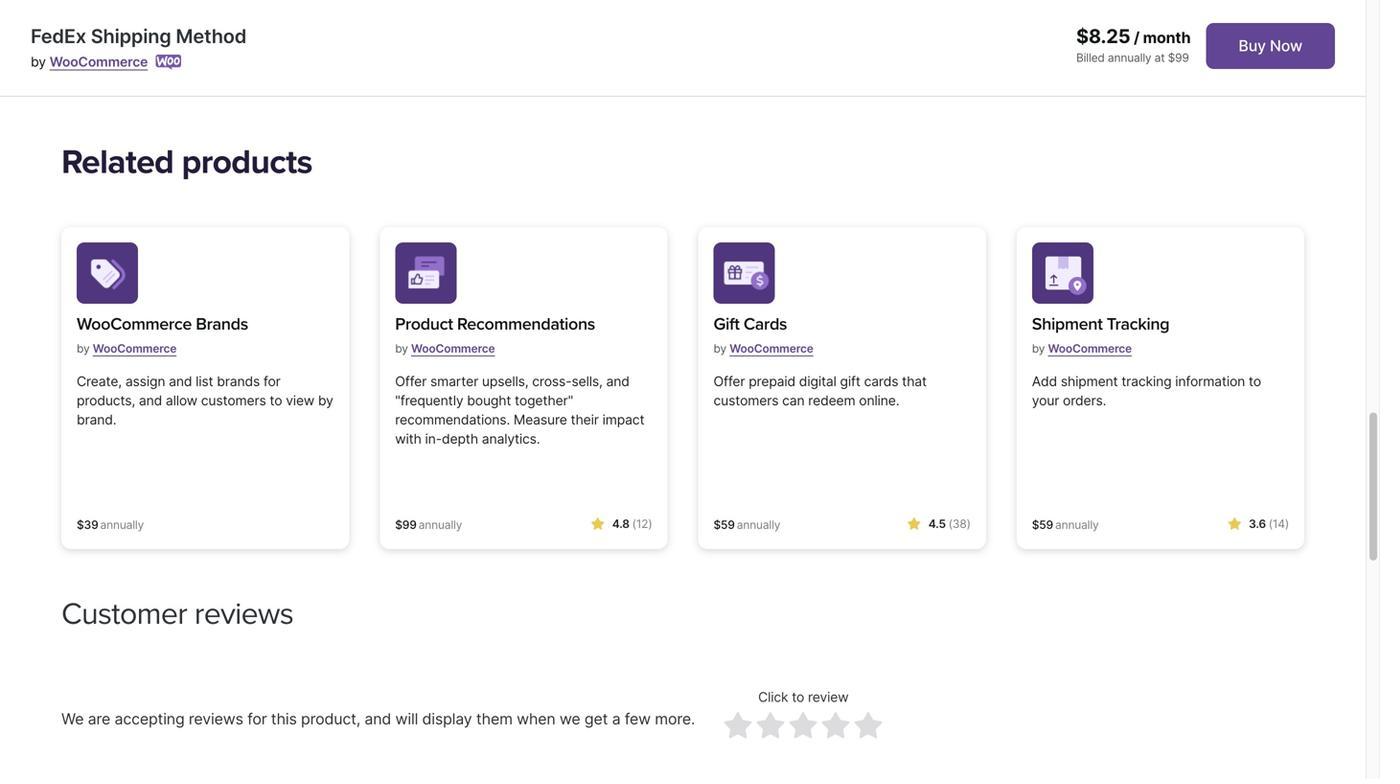Task type: describe. For each thing, give the bounding box(es) containing it.
products
[[182, 142, 312, 183]]

together"
[[515, 392, 573, 409]]

$39 annually
[[77, 518, 144, 532]]

$39
[[77, 518, 98, 532]]

) for recommendations
[[648, 517, 652, 531]]

( for cards
[[949, 517, 953, 531]]

create,
[[77, 373, 122, 390]]

offer for product
[[395, 373, 427, 390]]

( for tracking
[[1269, 517, 1273, 531]]

method
[[176, 24, 247, 48]]

smarter
[[430, 373, 478, 390]]

that
[[902, 373, 927, 390]]

when
[[517, 709, 555, 728]]

by for product recommendations
[[395, 342, 408, 356]]

$59 annually for shipment
[[1032, 518, 1099, 532]]

woocommerce link for woocommerce
[[93, 334, 177, 363]]

we are accepting reviews for this product, and will display them when we get a few more.
[[61, 709, 695, 728]]

can
[[782, 392, 805, 409]]

brands
[[217, 373, 260, 390]]

box settings image
[[61, 0, 684, 49]]

customers inside offer prepaid digital gift cards that customers can redeem online.
[[714, 392, 779, 409]]

their
[[571, 412, 599, 428]]

upsells,
[[482, 373, 529, 390]]

and up allow
[[169, 373, 192, 390]]

shipment tracking link
[[1032, 311, 1170, 337]]

1 vertical spatial $99
[[395, 518, 417, 532]]

$8.25
[[1076, 24, 1130, 48]]

developed by woocommerce image
[[156, 55, 182, 70]]

$99 inside $8.25 / month billed annually at $99
[[1168, 51, 1189, 65]]

1 horizontal spatial to
[[792, 689, 804, 705]]

to inside create, assign and list brands for products, and allow customers to view by brand.
[[270, 392, 282, 409]]

click to review
[[758, 689, 849, 705]]

4.8
[[612, 517, 630, 531]]

$59 annually for gift
[[714, 518, 780, 532]]

allow
[[166, 392, 197, 409]]

them
[[476, 709, 513, 728]]

$99 annually
[[395, 518, 462, 532]]

recommendations
[[457, 314, 595, 335]]

/
[[1134, 28, 1140, 47]]

"frequently
[[395, 392, 463, 409]]

3.6 ( 14 )
[[1249, 517, 1289, 531]]

woocommerce for shipment
[[1048, 342, 1132, 356]]

1 vertical spatial for
[[247, 709, 267, 728]]

cross-
[[532, 373, 572, 390]]

fedex
[[31, 24, 86, 48]]

$59 for shipment tracking
[[1032, 518, 1053, 532]]

by down fedex
[[31, 54, 46, 70]]

annually inside $8.25 / month billed annually at $99
[[1108, 51, 1151, 65]]

by for shipment tracking
[[1032, 342, 1045, 356]]

woocommerce brands link
[[77, 311, 248, 337]]

woocommerce link for gift
[[730, 334, 813, 363]]

a
[[612, 709, 621, 728]]

0 vertical spatial reviews
[[194, 596, 293, 633]]

depth
[[442, 431, 478, 447]]

1 vertical spatial reviews
[[189, 709, 243, 728]]

gift cards by woocommerce
[[714, 314, 813, 356]]

rate product 3 stars image
[[788, 711, 819, 742]]

shipment
[[1032, 314, 1103, 335]]

rate product 5 stars image
[[853, 711, 884, 742]]

4.8 ( 12 )
[[612, 517, 652, 531]]

review
[[808, 689, 849, 705]]

billed
[[1076, 51, 1105, 65]]

product recommendations link
[[395, 311, 595, 337]]

( for recommendations
[[632, 517, 636, 531]]

related
[[61, 142, 174, 183]]

shipment tracking by woocommerce
[[1032, 314, 1170, 356]]

analytics.
[[482, 431, 540, 447]]

by for gift cards
[[714, 342, 727, 356]]

recommendations.
[[395, 412, 510, 428]]

offer smarter upsells, cross-sells, and "frequently bought together" recommendations. measure their impact with in-depth analytics.
[[395, 373, 644, 447]]

by inside create, assign and list brands for products, and allow customers to view by brand.
[[318, 392, 333, 409]]

create, assign and list brands for products, and allow customers to view by brand.
[[77, 373, 333, 428]]

redeem
[[808, 392, 855, 409]]

customer reviews
[[61, 596, 293, 633]]

14
[[1273, 517, 1285, 531]]

get
[[585, 709, 608, 728]]

accepting
[[115, 709, 185, 728]]

gift
[[714, 314, 740, 335]]

woocommerce for woocommerce
[[93, 342, 177, 356]]

rate product 1 star image
[[723, 711, 754, 742]]

customers inside create, assign and list brands for products, and allow customers to view by brand.
[[201, 392, 266, 409]]

by for woocommerce brands
[[77, 342, 90, 356]]

$8.25 / month billed annually at $99
[[1076, 24, 1191, 65]]

related products
[[61, 142, 312, 183]]

shipment
[[1061, 373, 1118, 390]]

for inside create, assign and list brands for products, and allow customers to view by brand.
[[263, 373, 281, 390]]

offer prepaid digital gift cards that customers can redeem online.
[[714, 373, 927, 409]]

in-
[[425, 431, 442, 447]]

woocommerce brands by woocommerce
[[77, 314, 248, 356]]

product
[[395, 314, 453, 335]]



Task type: locate. For each thing, give the bounding box(es) containing it.
1 vertical spatial to
[[270, 392, 282, 409]]

offer for gift
[[714, 373, 745, 390]]

and right the sells,
[[606, 373, 629, 390]]

information
[[1175, 373, 1245, 390]]

annually for gift cards
[[737, 518, 780, 532]]

1 horizontal spatial offer
[[714, 373, 745, 390]]

0 horizontal spatial $59 annually
[[714, 518, 780, 532]]

woocommerce for product
[[411, 342, 495, 356]]

products,
[[77, 392, 135, 409]]

customers down the prepaid
[[714, 392, 779, 409]]

offer inside offer smarter upsells, cross-sells, and "frequently bought together" recommendations. measure their impact with in-depth analytics.
[[395, 373, 427, 390]]

woocommerce link up shipment
[[1048, 334, 1132, 363]]

( right 4.8
[[632, 517, 636, 531]]

we
[[61, 709, 84, 728]]

by
[[31, 54, 46, 70], [77, 342, 90, 356], [395, 342, 408, 356], [714, 342, 727, 356], [1032, 342, 1045, 356], [318, 392, 333, 409]]

with
[[395, 431, 421, 447]]

sells,
[[572, 373, 603, 390]]

fedex shipping method
[[31, 24, 247, 48]]

customer
[[61, 596, 187, 633]]

2 customers from the left
[[714, 392, 779, 409]]

by inside the 'gift cards by woocommerce'
[[714, 342, 727, 356]]

2 $59 from the left
[[1032, 518, 1053, 532]]

$59 for gift cards
[[714, 518, 735, 532]]

2 horizontal spatial )
[[1285, 517, 1289, 531]]

) for tracking
[[1285, 517, 1289, 531]]

more.
[[655, 709, 695, 728]]

2 horizontal spatial (
[[1269, 517, 1273, 531]]

add
[[1032, 373, 1057, 390]]

by down product
[[395, 342, 408, 356]]

by inside shipment tracking by woocommerce
[[1032, 342, 1045, 356]]

1 offer from the left
[[395, 373, 427, 390]]

list
[[196, 373, 213, 390]]

woocommerce link down shipping
[[50, 54, 148, 70]]

offer inside offer prepaid digital gift cards that customers can redeem online.
[[714, 373, 745, 390]]

gift
[[840, 373, 860, 390]]

by right view
[[318, 392, 333, 409]]

view
[[286, 392, 314, 409]]

will
[[395, 709, 418, 728]]

annually
[[1108, 51, 1151, 65], [100, 518, 144, 532], [419, 518, 462, 532], [737, 518, 780, 532], [1055, 518, 1099, 532]]

tracking
[[1107, 314, 1170, 335]]

0 horizontal spatial $59
[[714, 518, 735, 532]]

shipping
[[91, 24, 171, 48]]

3 ( from the left
[[1269, 517, 1273, 531]]

1 $59 annually from the left
[[714, 518, 780, 532]]

12
[[636, 517, 648, 531]]

woocommerce inside product recommendations by woocommerce
[[411, 342, 495, 356]]

2 ) from the left
[[967, 517, 971, 531]]

by up the add
[[1032, 342, 1045, 356]]

are
[[88, 709, 110, 728]]

) right 4.8
[[648, 517, 652, 531]]

) for cards
[[967, 517, 971, 531]]

reviews
[[194, 596, 293, 633], [189, 709, 243, 728]]

offer left the prepaid
[[714, 373, 745, 390]]

0 horizontal spatial customers
[[201, 392, 266, 409]]

customers down brands
[[201, 392, 266, 409]]

we
[[560, 709, 580, 728]]

orders.
[[1063, 392, 1106, 409]]

$59 right 38
[[1032, 518, 1053, 532]]

$59 annually
[[714, 518, 780, 532], [1032, 518, 1099, 532]]

woocommerce inside shipment tracking by woocommerce
[[1048, 342, 1132, 356]]

woocommerce inside the 'gift cards by woocommerce'
[[730, 342, 813, 356]]

woocommerce link up the prepaid
[[730, 334, 813, 363]]

1 horizontal spatial (
[[949, 517, 953, 531]]

month
[[1143, 28, 1191, 47]]

buy
[[1239, 36, 1266, 55]]

offer up "frequently
[[395, 373, 427, 390]]

) right 3.6
[[1285, 517, 1289, 531]]

your
[[1032, 392, 1059, 409]]

to right "click" on the bottom right of the page
[[792, 689, 804, 705]]

) right 4.5 at the right of page
[[967, 517, 971, 531]]

2 ( from the left
[[949, 517, 953, 531]]

by inside woocommerce brands by woocommerce
[[77, 342, 90, 356]]

rate product 4 stars image
[[821, 711, 851, 742]]

tracking
[[1122, 373, 1172, 390]]

woocommerce link for shipment
[[1048, 334, 1132, 363]]

3.6
[[1249, 517, 1266, 531]]

buy now link
[[1206, 23, 1335, 69]]

cards
[[744, 314, 787, 335]]

$59 right "12"
[[714, 518, 735, 532]]

now
[[1270, 36, 1302, 55]]

and down the assign
[[139, 392, 162, 409]]

1 horizontal spatial $59
[[1032, 518, 1053, 532]]

2 vertical spatial to
[[792, 689, 804, 705]]

0 horizontal spatial to
[[270, 392, 282, 409]]

1 horizontal spatial customers
[[714, 392, 779, 409]]

product,
[[301, 709, 360, 728]]

1 ( from the left
[[632, 517, 636, 531]]

1 customers from the left
[[201, 392, 266, 409]]

brand.
[[77, 412, 116, 428]]

woocommerce link up the assign
[[93, 334, 177, 363]]

0 horizontal spatial (
[[632, 517, 636, 531]]

by up 'create,' in the left of the page
[[77, 342, 90, 356]]

for
[[263, 373, 281, 390], [247, 709, 267, 728]]

woocommerce for gift
[[730, 342, 813, 356]]

for left this on the bottom
[[247, 709, 267, 728]]

annually for product recommendations
[[419, 518, 462, 532]]

2 horizontal spatial to
[[1249, 373, 1261, 390]]

3 ) from the left
[[1285, 517, 1289, 531]]

4.5 ( 38 )
[[928, 517, 971, 531]]

and left will
[[365, 709, 391, 728]]

and
[[169, 373, 192, 390], [606, 373, 629, 390], [139, 392, 162, 409], [365, 709, 391, 728]]

1 horizontal spatial $99
[[1168, 51, 1189, 65]]

and inside offer smarter upsells, cross-sells, and "frequently bought together" recommendations. measure their impact with in-depth analytics.
[[606, 373, 629, 390]]

this
[[271, 709, 297, 728]]

( right 4.5 at the right of page
[[949, 517, 953, 531]]

(
[[632, 517, 636, 531], [949, 517, 953, 531], [1269, 517, 1273, 531]]

0 horizontal spatial $99
[[395, 518, 417, 532]]

to left view
[[270, 392, 282, 409]]

rate product 2 stars image
[[755, 711, 786, 742]]

woocommerce link
[[50, 54, 148, 70], [93, 334, 177, 363], [411, 334, 495, 363], [730, 334, 813, 363], [1048, 334, 1132, 363]]

0 vertical spatial for
[[263, 373, 281, 390]]

)
[[648, 517, 652, 531], [967, 517, 971, 531], [1285, 517, 1289, 531]]

online.
[[859, 392, 899, 409]]

woocommerce link up smarter
[[411, 334, 495, 363]]

$99 right at
[[1168, 51, 1189, 65]]

display
[[422, 709, 472, 728]]

by inside product recommendations by woocommerce
[[395, 342, 408, 356]]

annually for shipment tracking
[[1055, 518, 1099, 532]]

4.5
[[928, 517, 946, 531]]

0 vertical spatial $99
[[1168, 51, 1189, 65]]

1 horizontal spatial )
[[967, 517, 971, 531]]

0 vertical spatial to
[[1249, 373, 1261, 390]]

1 $59 from the left
[[714, 518, 735, 532]]

( right 3.6
[[1269, 517, 1273, 531]]

brands
[[196, 314, 248, 335]]

offer
[[395, 373, 427, 390], [714, 373, 745, 390]]

38
[[953, 517, 967, 531]]

bought
[[467, 392, 511, 409]]

woocommerce link for product
[[411, 334, 495, 363]]

for right brands
[[263, 373, 281, 390]]

measure
[[514, 412, 567, 428]]

0 horizontal spatial offer
[[395, 373, 427, 390]]

few
[[625, 709, 651, 728]]

at
[[1155, 51, 1165, 65]]

gift cards link
[[714, 311, 813, 337]]

1 horizontal spatial $59 annually
[[1032, 518, 1099, 532]]

$99 down with
[[395, 518, 417, 532]]

to inside add shipment tracking information to your orders.
[[1249, 373, 1261, 390]]

prepaid
[[749, 373, 796, 390]]

$99
[[1168, 51, 1189, 65], [395, 518, 417, 532]]

by woocommerce
[[31, 54, 148, 70]]

assign
[[125, 373, 165, 390]]

by down gift
[[714, 342, 727, 356]]

buy now
[[1239, 36, 1302, 55]]

1 ) from the left
[[648, 517, 652, 531]]

2 offer from the left
[[714, 373, 745, 390]]

to right information
[[1249, 373, 1261, 390]]

product recommendations by woocommerce
[[395, 314, 595, 356]]

$59
[[714, 518, 735, 532], [1032, 518, 1053, 532]]

digital
[[799, 373, 836, 390]]

click
[[758, 689, 788, 705]]

0 horizontal spatial )
[[648, 517, 652, 531]]

add shipment tracking information to your orders.
[[1032, 373, 1261, 409]]

2 $59 annually from the left
[[1032, 518, 1099, 532]]



Task type: vqa. For each thing, say whether or not it's contained in the screenshot.
Woocommerce corresponding to WooCommerce
yes



